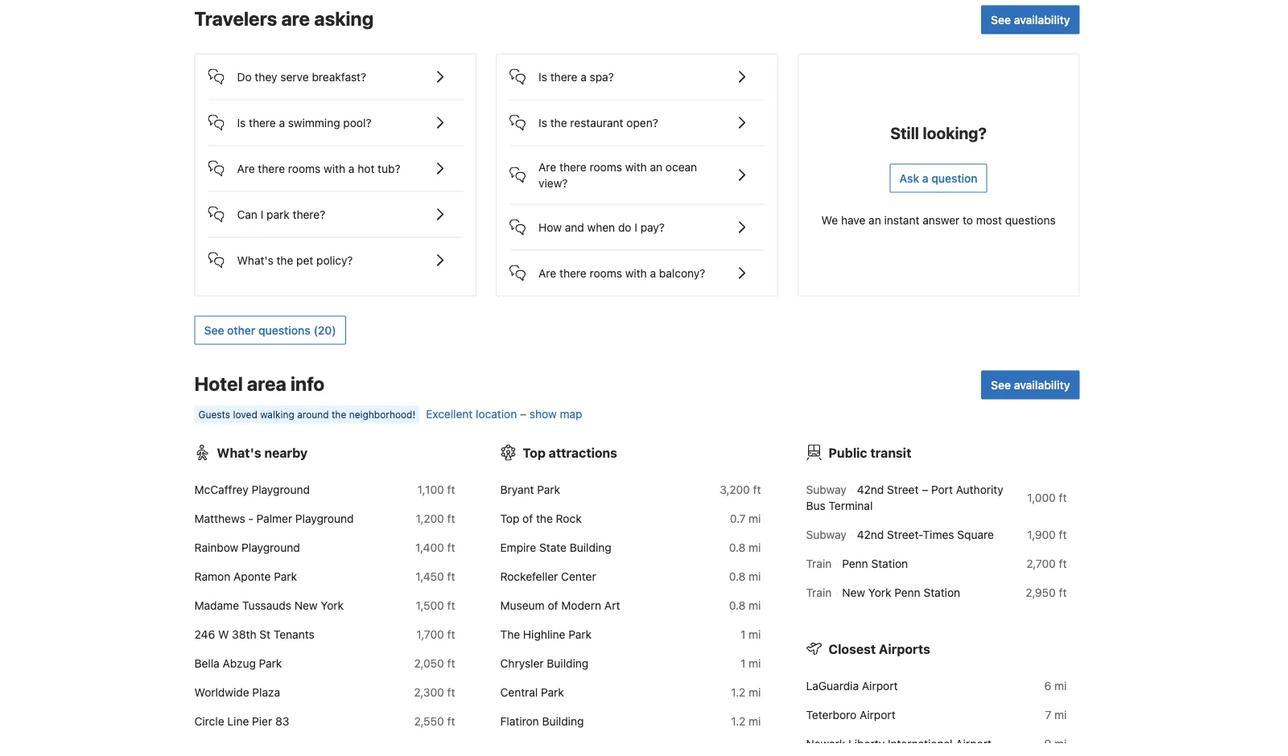 Task type: vqa. For each thing, say whether or not it's contained in the screenshot.


Task type: describe. For each thing, give the bounding box(es) containing it.
1 horizontal spatial york
[[869, 587, 892, 600]]

1 horizontal spatial an
[[869, 214, 881, 227]]

location
[[476, 408, 517, 421]]

1,900 ft
[[1028, 529, 1067, 542]]

1,100 ft
[[418, 484, 455, 497]]

state
[[539, 542, 567, 555]]

info
[[291, 373, 325, 395]]

the right around
[[332, 410, 346, 421]]

hotel
[[194, 373, 243, 395]]

what's for what's nearby
[[217, 446, 261, 461]]

view?
[[539, 177, 568, 190]]

0 horizontal spatial york
[[321, 599, 344, 613]]

bus
[[806, 500, 826, 513]]

there for are there rooms with a balcony?
[[560, 267, 587, 280]]

public transit
[[829, 446, 912, 461]]

ft for 1,900 ft
[[1059, 529, 1067, 542]]

how and when do i pay?
[[539, 221, 665, 234]]

penn station
[[842, 558, 908, 571]]

abzug
[[223, 657, 256, 671]]

the left "rock" on the bottom left
[[536, 513, 553, 526]]

closest
[[829, 642, 876, 657]]

are there rooms with an ocean view? button
[[510, 147, 765, 192]]

asking
[[314, 7, 374, 30]]

38th
[[232, 628, 257, 642]]

aponte
[[234, 570, 271, 584]]

madame
[[194, 599, 239, 613]]

questions inside button
[[258, 324, 311, 337]]

subway for 42nd street-times square
[[806, 529, 847, 542]]

is for is there a swimming pool?
[[237, 116, 246, 130]]

0 vertical spatial penn
[[842, 558, 869, 571]]

laguardia
[[806, 680, 859, 693]]

see for travelers are asking
[[991, 13, 1011, 27]]

are there rooms with a hot tub? button
[[208, 147, 463, 179]]

what's for what's the pet policy?
[[237, 254, 274, 267]]

park for bella abzug park
[[259, 657, 282, 671]]

laguardia airport
[[806, 680, 898, 693]]

are there rooms with a hot tub?
[[237, 162, 401, 176]]

there for are there rooms with a hot tub?
[[258, 162, 285, 176]]

1.2 for building
[[731, 715, 746, 729]]

public
[[829, 446, 868, 461]]

mccaffrey playground
[[194, 484, 310, 497]]

mccaffrey
[[194, 484, 249, 497]]

central park
[[500, 686, 564, 700]]

1 horizontal spatial new
[[842, 587, 866, 600]]

0.8 for modern
[[729, 599, 746, 613]]

plaza
[[252, 686, 280, 700]]

42nd for street
[[857, 484, 884, 497]]

rooms for a
[[288, 162, 321, 176]]

museum
[[500, 599, 545, 613]]

1 horizontal spatial station
[[924, 587, 961, 600]]

1,700 ft
[[417, 628, 455, 642]]

0.8 mi for modern
[[729, 599, 761, 613]]

can i park there?
[[237, 208, 325, 221]]

top attractions
[[523, 446, 618, 461]]

2 0.8 mi from the top
[[729, 570, 761, 584]]

port
[[932, 484, 953, 497]]

ft for 1,700 ft
[[447, 628, 455, 642]]

flatiron
[[500, 715, 539, 729]]

0.8 mi for building
[[729, 542, 761, 555]]

still
[[891, 124, 920, 143]]

guests
[[198, 410, 230, 421]]

mi for empire state building
[[749, 542, 761, 555]]

bella
[[194, 657, 220, 671]]

1 vertical spatial penn
[[895, 587, 921, 600]]

2,050 ft
[[414, 657, 455, 671]]

do
[[618, 221, 632, 234]]

are for are there rooms with an ocean view?
[[539, 161, 557, 174]]

ft for 1,200 ft
[[447, 513, 455, 526]]

park for the highline park
[[569, 628, 592, 642]]

there for is there a swimming pool?
[[249, 116, 276, 130]]

have
[[841, 214, 866, 227]]

are there rooms with a balcony? button
[[510, 251, 765, 283]]

with for balcony?
[[625, 267, 647, 280]]

ocean
[[666, 161, 697, 174]]

airports
[[879, 642, 931, 657]]

loved
[[233, 410, 258, 421]]

2,950
[[1026, 587, 1056, 600]]

there for are there rooms with an ocean view?
[[560, 161, 587, 174]]

see inside button
[[204, 324, 224, 337]]

0.7 mi
[[730, 513, 761, 526]]

when
[[587, 221, 615, 234]]

we have an instant answer to most questions
[[822, 214, 1056, 227]]

rainbow playground
[[194, 542, 300, 555]]

of for top
[[523, 513, 533, 526]]

are there rooms with an ocean view?
[[539, 161, 697, 190]]

circle line pier 83
[[194, 715, 289, 729]]

with for ocean
[[625, 161, 647, 174]]

a left hot
[[349, 162, 355, 176]]

ft for 2,050 ft
[[447, 657, 455, 671]]

ask a question button
[[890, 164, 988, 193]]

transit
[[871, 446, 912, 461]]

they
[[255, 70, 277, 84]]

train for new york penn station
[[806, 587, 832, 600]]

see other questions (20) button
[[194, 316, 346, 345]]

we
[[822, 214, 838, 227]]

mi for teterboro airport
[[1055, 709, 1067, 722]]

ft for 2,700 ft
[[1059, 558, 1067, 571]]

mi for rockefeller center
[[749, 570, 761, 584]]

tenants
[[274, 628, 315, 642]]

i inside "how and when do i pay?" button
[[635, 221, 638, 234]]

ft for 2,550 ft
[[447, 715, 455, 729]]

(20)
[[314, 324, 336, 337]]

balcony?
[[659, 267, 706, 280]]

central
[[500, 686, 538, 700]]

center
[[561, 570, 596, 584]]

other
[[227, 324, 256, 337]]

are
[[281, 7, 310, 30]]

a right ask
[[923, 172, 929, 185]]

park up top of the rock
[[537, 484, 560, 497]]

0 vertical spatial building
[[570, 542, 612, 555]]

ft for 3,200 ft
[[753, 484, 761, 497]]

mi for laguardia airport
[[1055, 680, 1067, 693]]

tub?
[[378, 162, 401, 176]]

2,550
[[414, 715, 444, 729]]

1,700
[[417, 628, 444, 642]]

new york penn station
[[842, 587, 961, 600]]

availability for hotel area info
[[1014, 379, 1070, 392]]

ft for 1,100 ft
[[447, 484, 455, 497]]

ft for 2,300 ft
[[447, 686, 455, 700]]

playground for rainbow playground
[[242, 542, 300, 555]]

rooms down how and when do i pay?
[[590, 267, 622, 280]]

mi for top of the rock
[[749, 513, 761, 526]]

times
[[923, 529, 955, 542]]

top for top attractions
[[523, 446, 546, 461]]

i inside can i park there? button
[[261, 208, 264, 221]]

and
[[565, 221, 584, 234]]

do they serve breakfast?
[[237, 70, 366, 84]]

1,900
[[1028, 529, 1056, 542]]

w
[[218, 628, 229, 642]]

most
[[977, 214, 1002, 227]]

1 vertical spatial playground
[[295, 513, 354, 526]]

a left balcony? at the top right
[[650, 267, 656, 280]]

1 mi for chrysler building
[[741, 657, 761, 671]]

circle
[[194, 715, 224, 729]]

42nd for street-
[[857, 529, 884, 542]]

attractions
[[549, 446, 618, 461]]

street
[[887, 484, 919, 497]]

top for top of the rock
[[500, 513, 520, 526]]

excellent
[[426, 408, 473, 421]]

st
[[260, 628, 271, 642]]

is for is the restaurant open?
[[539, 116, 547, 130]]



Task type: locate. For each thing, give the bounding box(es) containing it.
7 mi
[[1046, 709, 1067, 722]]

rooms for restaurant
[[590, 161, 622, 174]]

0 horizontal spatial station
[[872, 558, 908, 571]]

1 vertical spatial of
[[548, 599, 558, 613]]

1.2 mi for flatiron building
[[731, 715, 761, 729]]

1 1 from the top
[[741, 628, 746, 642]]

playground up the palmer
[[252, 484, 310, 497]]

an right have
[[869, 214, 881, 227]]

subway up the bus
[[806, 484, 847, 497]]

is left restaurant
[[539, 116, 547, 130]]

0 vertical spatial an
[[650, 161, 663, 174]]

show
[[530, 408, 557, 421]]

questions
[[1005, 214, 1056, 227], [258, 324, 311, 337]]

1 0.8 from the top
[[729, 542, 746, 555]]

of down bryant park
[[523, 513, 533, 526]]

rainbow
[[194, 542, 239, 555]]

1.2 mi for central park
[[731, 686, 761, 700]]

penn down penn station
[[895, 587, 921, 600]]

1 see availability button from the top
[[982, 6, 1080, 35]]

top down bryant
[[500, 513, 520, 526]]

closest airports
[[829, 642, 931, 657]]

are up "can"
[[237, 162, 255, 176]]

see other questions (20)
[[204, 324, 336, 337]]

the inside button
[[277, 254, 293, 267]]

an
[[650, 161, 663, 174], [869, 214, 881, 227]]

new down penn station
[[842, 587, 866, 600]]

-
[[248, 513, 254, 526]]

1 vertical spatial 1.2
[[731, 715, 746, 729]]

park for ramon aponte park
[[274, 570, 297, 584]]

0 vertical spatial see availability
[[991, 13, 1070, 27]]

what's inside button
[[237, 254, 274, 267]]

chrysler
[[500, 657, 544, 671]]

is inside is there a swimming pool? button
[[237, 116, 246, 130]]

– for port
[[922, 484, 929, 497]]

2,700 ft
[[1027, 558, 1067, 571]]

ft for 2,950 ft
[[1059, 587, 1067, 600]]

flatiron building
[[500, 715, 584, 729]]

serve
[[281, 70, 309, 84]]

the left pet
[[277, 254, 293, 267]]

park up the plaza
[[259, 657, 282, 671]]

mi for the highline park
[[749, 628, 761, 642]]

– left show
[[520, 408, 527, 421]]

modern
[[561, 599, 602, 613]]

subway for 42nd street – port authority bus terminal
[[806, 484, 847, 497]]

mi for chrysler building
[[749, 657, 761, 671]]

0 vertical spatial availability
[[1014, 13, 1070, 27]]

1 vertical spatial see
[[204, 324, 224, 337]]

still looking?
[[891, 124, 987, 143]]

ft right 1,400 at the bottom left of page
[[447, 542, 455, 555]]

1 vertical spatial questions
[[258, 324, 311, 337]]

–
[[520, 408, 527, 421], [922, 484, 929, 497]]

how
[[539, 221, 562, 234]]

park down modern
[[569, 628, 592, 642]]

0.8 for building
[[729, 542, 746, 555]]

playground right the palmer
[[295, 513, 354, 526]]

2,550 ft
[[414, 715, 455, 729]]

1 1.2 from the top
[[731, 686, 746, 700]]

questions left (20) on the left of the page
[[258, 324, 311, 337]]

rooms down is the restaurant open?
[[590, 161, 622, 174]]

0 vertical spatial questions
[[1005, 214, 1056, 227]]

new up tenants
[[295, 599, 318, 613]]

2 vertical spatial see
[[991, 379, 1011, 392]]

availability
[[1014, 13, 1070, 27], [1014, 379, 1070, 392]]

is there a swimming pool? button
[[208, 101, 463, 133]]

1 1.2 mi from the top
[[731, 686, 761, 700]]

– for show
[[520, 408, 527, 421]]

0 vertical spatial playground
[[252, 484, 310, 497]]

subway down the bus
[[806, 529, 847, 542]]

there?
[[293, 208, 325, 221]]

ft right "1,700"
[[447, 628, 455, 642]]

there for is there a spa?
[[551, 70, 578, 84]]

1 availability from the top
[[1014, 13, 1070, 27]]

station up new york penn station
[[872, 558, 908, 571]]

1 vertical spatial subway
[[806, 529, 847, 542]]

ft right the 2,550
[[447, 715, 455, 729]]

is the restaurant open? button
[[510, 101, 765, 133]]

1 0.8 mi from the top
[[729, 542, 761, 555]]

bryant park
[[500, 484, 560, 497]]

of for museum
[[548, 599, 558, 613]]

the
[[500, 628, 520, 642]]

breakfast?
[[312, 70, 366, 84]]

terminal
[[829, 500, 873, 513]]

see availability for asking
[[991, 13, 1070, 27]]

are there rooms with a balcony?
[[539, 267, 706, 280]]

2 vertical spatial building
[[542, 715, 584, 729]]

1 vertical spatial see availability
[[991, 379, 1070, 392]]

1 vertical spatial station
[[924, 587, 961, 600]]

ft for 1,450 ft
[[447, 570, 455, 584]]

building for chrysler building
[[547, 657, 589, 671]]

neighborhood!
[[349, 410, 416, 421]]

42nd street-times square
[[857, 529, 994, 542]]

rockefeller
[[500, 570, 558, 584]]

0 horizontal spatial questions
[[258, 324, 311, 337]]

park
[[537, 484, 560, 497], [274, 570, 297, 584], [569, 628, 592, 642], [259, 657, 282, 671], [541, 686, 564, 700]]

of left modern
[[548, 599, 558, 613]]

1 vertical spatial see availability button
[[982, 371, 1080, 400]]

playground for mccaffrey playground
[[252, 484, 310, 497]]

0 vertical spatial –
[[520, 408, 527, 421]]

1 horizontal spatial penn
[[895, 587, 921, 600]]

2 subway from the top
[[806, 529, 847, 542]]

1 subway from the top
[[806, 484, 847, 497]]

playground down matthews - palmer playground
[[242, 542, 300, 555]]

building for flatiron building
[[542, 715, 584, 729]]

0 vertical spatial train
[[806, 558, 832, 571]]

york down penn station
[[869, 587, 892, 600]]

train left penn station
[[806, 558, 832, 571]]

ft right 3,200
[[753, 484, 761, 497]]

train up closest
[[806, 587, 832, 600]]

1 for chrysler building
[[741, 657, 746, 671]]

questions right the most
[[1005, 214, 1056, 227]]

see for hotel area info
[[991, 379, 1011, 392]]

3 0.8 mi from the top
[[729, 599, 761, 613]]

what's down "can"
[[237, 254, 274, 267]]

1,100
[[418, 484, 444, 497]]

there
[[551, 70, 578, 84], [249, 116, 276, 130], [560, 161, 587, 174], [258, 162, 285, 176], [560, 267, 587, 280]]

how and when do i pay? button
[[510, 205, 765, 238]]

ask a question
[[900, 172, 978, 185]]

looking?
[[923, 124, 987, 143]]

1 vertical spatial 1 mi
[[741, 657, 761, 671]]

are for are there rooms with a balcony?
[[539, 267, 557, 280]]

is the restaurant open?
[[539, 116, 658, 130]]

1 vertical spatial building
[[547, 657, 589, 671]]

park
[[267, 208, 290, 221]]

0 vertical spatial of
[[523, 513, 533, 526]]

0 horizontal spatial top
[[500, 513, 520, 526]]

palmer
[[257, 513, 292, 526]]

there inside are there rooms with an ocean view?
[[560, 161, 587, 174]]

2 vertical spatial playground
[[242, 542, 300, 555]]

a
[[581, 70, 587, 84], [279, 116, 285, 130], [349, 162, 355, 176], [923, 172, 929, 185], [650, 267, 656, 280]]

ft right 2,950
[[1059, 587, 1067, 600]]

246 w 38th st tenants
[[194, 628, 315, 642]]

pay?
[[641, 221, 665, 234]]

1 vertical spatial airport
[[860, 709, 896, 722]]

2 0.8 from the top
[[729, 570, 746, 584]]

1 vertical spatial 1.2 mi
[[731, 715, 761, 729]]

ft right 2,700
[[1059, 558, 1067, 571]]

1,400
[[416, 542, 444, 555]]

42nd up penn station
[[857, 529, 884, 542]]

2 see availability from the top
[[991, 379, 1070, 392]]

42nd
[[857, 484, 884, 497], [857, 529, 884, 542]]

1,450
[[416, 570, 444, 584]]

around
[[297, 410, 329, 421]]

ft for 1,400 ft
[[447, 542, 455, 555]]

2 1.2 from the top
[[731, 715, 746, 729]]

is inside "button"
[[539, 116, 547, 130]]

1 vertical spatial what's
[[217, 446, 261, 461]]

pet
[[296, 254, 313, 267]]

0 vertical spatial 0.8 mi
[[729, 542, 761, 555]]

2 1 mi from the top
[[741, 657, 761, 671]]

1 vertical spatial train
[[806, 587, 832, 600]]

what's
[[237, 254, 274, 267], [217, 446, 261, 461]]

is left spa? on the top
[[539, 70, 547, 84]]

1 horizontal spatial –
[[922, 484, 929, 497]]

0 vertical spatial airport
[[862, 680, 898, 693]]

airport down laguardia airport
[[860, 709, 896, 722]]

madame tussauds new york
[[194, 599, 344, 613]]

1 vertical spatial top
[[500, 513, 520, 526]]

there up park
[[258, 162, 285, 176]]

1 1 mi from the top
[[741, 628, 761, 642]]

are inside are there rooms with an ocean view?
[[539, 161, 557, 174]]

1 vertical spatial 0.8
[[729, 570, 746, 584]]

0 horizontal spatial an
[[650, 161, 663, 174]]

what's the pet policy?
[[237, 254, 353, 267]]

pool?
[[343, 116, 372, 130]]

is down do
[[237, 116, 246, 130]]

ft right 1,000
[[1059, 492, 1067, 505]]

see availability button for travelers are asking
[[982, 6, 1080, 35]]

0 horizontal spatial i
[[261, 208, 264, 221]]

with down open? at the top of page
[[625, 161, 647, 174]]

subway
[[806, 484, 847, 497], [806, 529, 847, 542]]

the left restaurant
[[551, 116, 567, 130]]

2 1 from the top
[[741, 657, 746, 671]]

0 vertical spatial top
[[523, 446, 546, 461]]

ft right 1,900
[[1059, 529, 1067, 542]]

building down central park
[[542, 715, 584, 729]]

1
[[741, 628, 746, 642], [741, 657, 746, 671]]

0 vertical spatial see
[[991, 13, 1011, 27]]

there up view?
[[560, 161, 587, 174]]

2 see availability button from the top
[[982, 371, 1080, 400]]

ft right 2,050
[[447, 657, 455, 671]]

park right aponte
[[274, 570, 297, 584]]

are for are there rooms with a hot tub?
[[237, 162, 255, 176]]

mi
[[749, 513, 761, 526], [749, 542, 761, 555], [749, 570, 761, 584], [749, 599, 761, 613], [749, 628, 761, 642], [749, 657, 761, 671], [1055, 680, 1067, 693], [749, 686, 761, 700], [1055, 709, 1067, 722], [749, 715, 761, 729]]

2 availability from the top
[[1014, 379, 1070, 392]]

ft right 1,500
[[447, 599, 455, 613]]

street-
[[887, 529, 923, 542]]

1.2 for park
[[731, 686, 746, 700]]

york
[[869, 587, 892, 600], [321, 599, 344, 613]]

ft right 1,450
[[447, 570, 455, 584]]

park down chrysler building
[[541, 686, 564, 700]]

1 vertical spatial 0.8 mi
[[729, 570, 761, 584]]

answer
[[923, 214, 960, 227]]

airport down closest airports
[[862, 680, 898, 693]]

3,200 ft
[[720, 484, 761, 497]]

are inside are there rooms with a hot tub? button
[[237, 162, 255, 176]]

top up bryant park
[[523, 446, 546, 461]]

2 1.2 mi from the top
[[731, 715, 761, 729]]

1.2
[[731, 686, 746, 700], [731, 715, 746, 729]]

empire
[[500, 542, 536, 555]]

availability for travelers are asking
[[1014, 13, 1070, 27]]

1.2 mi
[[731, 686, 761, 700], [731, 715, 761, 729]]

1,400 ft
[[416, 542, 455, 555]]

train for penn station
[[806, 558, 832, 571]]

i right "can"
[[261, 208, 264, 221]]

airport for teterboro airport
[[860, 709, 896, 722]]

worldwide
[[194, 686, 249, 700]]

0 vertical spatial 1
[[741, 628, 746, 642]]

0 vertical spatial what's
[[237, 254, 274, 267]]

of
[[523, 513, 533, 526], [548, 599, 558, 613]]

station down times
[[924, 587, 961, 600]]

with left balcony? at the top right
[[625, 267, 647, 280]]

there left spa? on the top
[[551, 70, 578, 84]]

1 for the highline park
[[741, 628, 746, 642]]

excellent location – show map
[[426, 408, 583, 421]]

is there a spa?
[[539, 70, 614, 84]]

i right do
[[635, 221, 638, 234]]

1 horizontal spatial of
[[548, 599, 558, 613]]

– left port
[[922, 484, 929, 497]]

see availability button
[[982, 6, 1080, 35], [982, 371, 1080, 400]]

ramon aponte park
[[194, 570, 297, 584]]

246
[[194, 628, 215, 642]]

42nd up terminal
[[857, 484, 884, 497]]

0 vertical spatial subway
[[806, 484, 847, 497]]

airport for laguardia airport
[[862, 680, 898, 693]]

ft right 2,300
[[447, 686, 455, 700]]

1 vertical spatial –
[[922, 484, 929, 497]]

0 horizontal spatial penn
[[842, 558, 869, 571]]

mi for flatiron building
[[749, 715, 761, 729]]

1,200 ft
[[416, 513, 455, 526]]

ft right the 1,100
[[447, 484, 455, 497]]

0 vertical spatial 0.8
[[729, 542, 746, 555]]

0 vertical spatial 1 mi
[[741, 628, 761, 642]]

the inside "button"
[[551, 116, 567, 130]]

ft right 1,200
[[447, 513, 455, 526]]

rooms down is there a swimming pool?
[[288, 162, 321, 176]]

question
[[932, 172, 978, 185]]

a left spa? on the top
[[581, 70, 587, 84]]

are
[[539, 161, 557, 174], [237, 162, 255, 176], [539, 267, 557, 280]]

0 vertical spatial 42nd
[[857, 484, 884, 497]]

2 vertical spatial 0.8 mi
[[729, 599, 761, 613]]

2,300 ft
[[414, 686, 455, 700]]

2 42nd from the top
[[857, 529, 884, 542]]

what's down "loved"
[[217, 446, 261, 461]]

mi for museum of modern art
[[749, 599, 761, 613]]

york right the tussauds
[[321, 599, 344, 613]]

0 vertical spatial 1.2
[[731, 686, 746, 700]]

see availability for info
[[991, 379, 1070, 392]]

1 mi for the highline park
[[741, 628, 761, 642]]

an inside are there rooms with an ocean view?
[[650, 161, 663, 174]]

ft for 1,500 ft
[[447, 599, 455, 613]]

0.8 mi
[[729, 542, 761, 555], [729, 570, 761, 584], [729, 599, 761, 613]]

0 vertical spatial 1.2 mi
[[731, 686, 761, 700]]

a left "swimming"
[[279, 116, 285, 130]]

3 0.8 from the top
[[729, 599, 746, 613]]

square
[[958, 529, 994, 542]]

1 see availability from the top
[[991, 13, 1070, 27]]

ramon
[[194, 570, 230, 584]]

is for is there a spa?
[[539, 70, 547, 84]]

2 train from the top
[[806, 587, 832, 600]]

are inside are there rooms with a balcony? button
[[539, 267, 557, 280]]

0 vertical spatial station
[[872, 558, 908, 571]]

1 horizontal spatial questions
[[1005, 214, 1056, 227]]

penn up new york penn station
[[842, 558, 869, 571]]

1 vertical spatial 1
[[741, 657, 746, 671]]

an left the ocean
[[650, 161, 663, 174]]

is
[[539, 70, 547, 84], [237, 116, 246, 130], [539, 116, 547, 130]]

1 vertical spatial availability
[[1014, 379, 1070, 392]]

with inside are there rooms with an ocean view?
[[625, 161, 647, 174]]

hot
[[358, 162, 375, 176]]

building up center
[[570, 542, 612, 555]]

2 vertical spatial 0.8
[[729, 599, 746, 613]]

0 horizontal spatial new
[[295, 599, 318, 613]]

1 vertical spatial 42nd
[[857, 529, 884, 542]]

there down they
[[249, 116, 276, 130]]

do they serve breakfast? button
[[208, 55, 463, 87]]

– inside 42nd street – port authority bus terminal
[[922, 484, 929, 497]]

0 horizontal spatial –
[[520, 408, 527, 421]]

building down the highline park
[[547, 657, 589, 671]]

i
[[261, 208, 264, 221], [635, 221, 638, 234]]

is inside is there a spa? button
[[539, 70, 547, 84]]

mi for central park
[[749, 686, 761, 700]]

1,500 ft
[[416, 599, 455, 613]]

travelers are asking
[[194, 7, 374, 30]]

1 train from the top
[[806, 558, 832, 571]]

1 42nd from the top
[[857, 484, 884, 497]]

with left hot
[[324, 162, 346, 176]]

playground
[[252, 484, 310, 497], [295, 513, 354, 526], [242, 542, 300, 555]]

with for hot
[[324, 162, 346, 176]]

see availability button for hotel area info
[[982, 371, 1080, 400]]

6 mi
[[1045, 680, 1067, 693]]

are up view?
[[539, 161, 557, 174]]

1 horizontal spatial i
[[635, 221, 638, 234]]

there down and
[[560, 267, 587, 280]]

0 vertical spatial see availability button
[[982, 6, 1080, 35]]

rooms inside are there rooms with an ocean view?
[[590, 161, 622, 174]]

42nd inside 42nd street – port authority bus terminal
[[857, 484, 884, 497]]

are down "how"
[[539, 267, 557, 280]]

policy?
[[317, 254, 353, 267]]

1 vertical spatial an
[[869, 214, 881, 227]]

0 horizontal spatial of
[[523, 513, 533, 526]]

1 horizontal spatial top
[[523, 446, 546, 461]]

ft for 1,000 ft
[[1059, 492, 1067, 505]]



